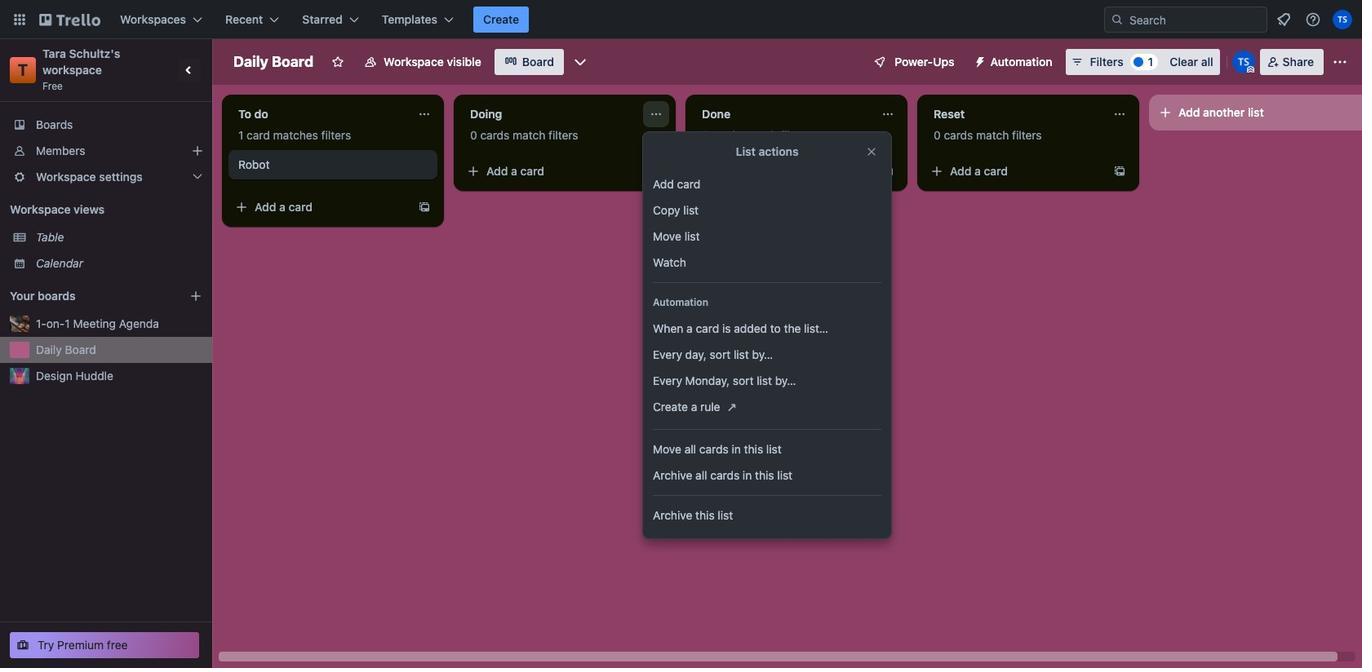 Task type: locate. For each thing, give the bounding box(es) containing it.
when
[[653, 322, 683, 335]]

in up archive all cards in this list
[[732, 442, 741, 456]]

visible
[[447, 55, 481, 69]]

sm image
[[968, 49, 990, 72]]

0 vertical spatial move
[[653, 229, 681, 243]]

1 archive from the top
[[653, 468, 692, 482]]

sort
[[710, 348, 731, 362], [733, 374, 754, 388]]

show menu image
[[1332, 54, 1348, 70]]

calendar
[[36, 256, 83, 270]]

robot link
[[238, 157, 428, 173]]

0 vertical spatial by…
[[752, 348, 773, 362]]

3 filters from the left
[[780, 128, 810, 142]]

1 left clear
[[1148, 55, 1153, 69]]

add down robot
[[255, 200, 276, 214]]

1 horizontal spatial tara schultz (taraschultz7) image
[[1333, 10, 1352, 29]]

1 horizontal spatial 1
[[238, 128, 243, 142]]

by… for every monday, sort list by…
[[775, 374, 796, 388]]

match up list actions
[[744, 128, 777, 142]]

0 cards match filters for doing
[[470, 128, 578, 142]]

2 every from the top
[[653, 374, 682, 388]]

2 archive from the top
[[653, 508, 692, 522]]

0 vertical spatial this
[[744, 442, 763, 456]]

create from template… image for reset
[[1113, 165, 1126, 178]]

2 filters from the left
[[549, 128, 578, 142]]

3 0 cards match filters from the left
[[934, 128, 1042, 142]]

create from template… image
[[650, 165, 663, 178], [881, 165, 894, 178], [1113, 165, 1126, 178], [418, 201, 431, 214]]

create up the board link
[[483, 12, 519, 26]]

1 horizontal spatial add a card button
[[460, 158, 643, 184]]

3 match from the left
[[976, 128, 1009, 142]]

1 horizontal spatial in
[[743, 468, 752, 482]]

sort inside every day, sort list by… link
[[710, 348, 731, 362]]

settings
[[99, 170, 143, 184]]

0 horizontal spatial match
[[513, 128, 545, 142]]

0 down doing
[[470, 128, 477, 142]]

add a card button down doing text field
[[460, 158, 643, 184]]

create left "rule"
[[653, 400, 688, 414]]

cards up archive all cards in this list
[[699, 442, 729, 456]]

0 horizontal spatial automation
[[653, 296, 708, 308]]

match
[[513, 128, 545, 142], [744, 128, 777, 142], [976, 128, 1009, 142]]

every inside every day, sort list by… link
[[653, 348, 682, 362]]

robot
[[238, 158, 270, 171]]

card up the copy list
[[677, 177, 700, 191]]

to do
[[238, 107, 268, 121]]

0 down "done"
[[702, 128, 709, 142]]

create inside button
[[483, 12, 519, 26]]

card down robot "link"
[[289, 200, 313, 214]]

all for archive
[[695, 468, 707, 482]]

cards down doing
[[480, 128, 510, 142]]

add a card down robot
[[255, 200, 313, 214]]

1 horizontal spatial sort
[[733, 374, 754, 388]]

0 cards match filters
[[470, 128, 578, 142], [702, 128, 810, 142], [934, 128, 1042, 142]]

1 horizontal spatial add a card
[[486, 164, 544, 178]]

1 vertical spatial tara schultz (taraschultz7) image
[[1232, 51, 1255, 73]]

automation
[[990, 55, 1053, 69], [653, 296, 708, 308]]

1 vertical spatial archive
[[653, 508, 692, 522]]

1 vertical spatial all
[[685, 442, 696, 456]]

add a card
[[486, 164, 544, 178], [950, 164, 1008, 178], [255, 200, 313, 214]]

add down reset
[[950, 164, 972, 178]]

0 horizontal spatial create
[[483, 12, 519, 26]]

2 vertical spatial this
[[695, 508, 715, 522]]

cards down "done"
[[712, 128, 741, 142]]

0 cards match filters down reset text field
[[934, 128, 1042, 142]]

all right clear
[[1201, 55, 1213, 69]]

cards for reset
[[944, 128, 973, 142]]

move inside "move all cards in this list" link
[[653, 442, 681, 456]]

0 vertical spatial in
[[732, 442, 741, 456]]

match down doing text field
[[513, 128, 545, 142]]

workspace inside button
[[384, 55, 444, 69]]

tara schultz (taraschultz7) image
[[1333, 10, 1352, 29], [1232, 51, 1255, 73]]

daily board down the recent popup button
[[233, 53, 314, 70]]

1 vertical spatial every
[[653, 374, 682, 388]]

2 vertical spatial 1
[[65, 317, 70, 331]]

by… inside 'link'
[[775, 374, 796, 388]]

workspaces button
[[110, 7, 212, 33]]

all up archive all cards in this list
[[685, 442, 696, 456]]

0 vertical spatial daily
[[233, 53, 268, 70]]

sort for monday,
[[733, 374, 754, 388]]

board inside text field
[[272, 53, 314, 70]]

add up the copy
[[653, 177, 674, 191]]

every up create a rule on the bottom of the page
[[653, 374, 682, 388]]

archive for archive this list
[[653, 508, 692, 522]]

0 vertical spatial all
[[1201, 55, 1213, 69]]

boards link
[[0, 112, 212, 138]]

all inside "move all cards in this list" link
[[685, 442, 696, 456]]

Board name text field
[[225, 49, 322, 75]]

star or unstar board image
[[331, 55, 345, 69]]

workspace visible button
[[354, 49, 491, 75]]

0 for reset
[[934, 128, 941, 142]]

add a card down reset
[[950, 164, 1008, 178]]

create for create
[[483, 12, 519, 26]]

2 vertical spatial all
[[695, 468, 707, 482]]

search image
[[1111, 13, 1124, 26]]

add a card button
[[460, 158, 643, 184], [924, 158, 1107, 184], [229, 194, 411, 220]]

this down archive all cards in this list
[[695, 508, 715, 522]]

filters for done
[[780, 128, 810, 142]]

add down doing
[[486, 164, 508, 178]]

0 horizontal spatial 1
[[65, 317, 70, 331]]

1 horizontal spatial 0 cards match filters
[[702, 128, 810, 142]]

2 horizontal spatial board
[[522, 55, 554, 69]]

0 vertical spatial automation
[[990, 55, 1053, 69]]

by…
[[752, 348, 773, 362], [775, 374, 796, 388]]

a right when
[[686, 322, 693, 335]]

2 horizontal spatial 0 cards match filters
[[934, 128, 1042, 142]]

0 horizontal spatial add a card
[[255, 200, 313, 214]]

agenda
[[119, 317, 159, 331]]

move all cards in this list link
[[643, 437, 891, 463]]

0 for done
[[702, 128, 709, 142]]

2 match from the left
[[744, 128, 777, 142]]

1 card matches filters
[[238, 128, 351, 142]]

workspace down templates dropdown button
[[384, 55, 444, 69]]

0 horizontal spatial 0 cards match filters
[[470, 128, 578, 142]]

0 horizontal spatial by…
[[752, 348, 773, 362]]

in for archive all cards in this list
[[743, 468, 752, 482]]

this up archive all cards in this list link at the bottom
[[744, 442, 763, 456]]

move down the copy
[[653, 229, 681, 243]]

by… down when a card is added to the list… link
[[752, 348, 773, 362]]

1 horizontal spatial board
[[272, 53, 314, 70]]

table
[[36, 230, 64, 244]]

match down reset text field
[[976, 128, 1009, 142]]

tara schultz (taraschultz7) image left share button
[[1232, 51, 1255, 73]]

all inside archive all cards in this list link
[[695, 468, 707, 482]]

add board image
[[189, 290, 202, 303]]

this inside "move all cards in this list" link
[[744, 442, 763, 456]]

filters down reset text field
[[1012, 128, 1042, 142]]

0 vertical spatial create
[[483, 12, 519, 26]]

2 horizontal spatial match
[[976, 128, 1009, 142]]

1 match from the left
[[513, 128, 545, 142]]

1 right 1-
[[65, 317, 70, 331]]

move down create a rule on the bottom of the page
[[653, 442, 681, 456]]

daily
[[233, 53, 268, 70], [36, 343, 62, 357]]

archive up archive this list
[[653, 468, 692, 482]]

workspace for workspace views
[[10, 202, 71, 216]]

create from template… image for to do
[[418, 201, 431, 214]]

0
[[470, 128, 477, 142], [702, 128, 709, 142], [934, 128, 941, 142]]

0 horizontal spatial add a card button
[[229, 194, 411, 220]]

a down doing text field
[[511, 164, 517, 178]]

1 vertical spatial this
[[755, 468, 774, 482]]

cards for doing
[[480, 128, 510, 142]]

0 horizontal spatial in
[[732, 442, 741, 456]]

archive down archive all cards in this list
[[653, 508, 692, 522]]

this inside archive all cards in this list link
[[755, 468, 774, 482]]

create from template… image for doing
[[650, 165, 663, 178]]

filters up actions
[[780, 128, 810, 142]]

1 horizontal spatial match
[[744, 128, 777, 142]]

0 down reset
[[934, 128, 941, 142]]

tara schultz (taraschultz7) image right the open information menu icon at right top
[[1333, 10, 1352, 29]]

copy
[[653, 203, 680, 217]]

to
[[238, 107, 251, 121]]

0 horizontal spatial tara schultz (taraschultz7) image
[[1232, 51, 1255, 73]]

1 vertical spatial by…
[[775, 374, 796, 388]]

list inside button
[[1248, 105, 1264, 119]]

1 vertical spatial sort
[[733, 374, 754, 388]]

0 horizontal spatial daily
[[36, 343, 62, 357]]

this for archive all cards in this list
[[755, 468, 774, 482]]

0 vertical spatial every
[[653, 348, 682, 362]]

board
[[272, 53, 314, 70], [522, 55, 554, 69], [65, 343, 96, 357]]

sort right day,
[[710, 348, 731, 362]]

every inside every monday, sort list by… 'link'
[[653, 374, 682, 388]]

this inside archive this list link
[[695, 508, 715, 522]]

create
[[483, 12, 519, 26], [653, 400, 688, 414]]

1 horizontal spatial daily
[[233, 53, 268, 70]]

0 vertical spatial daily board
[[233, 53, 314, 70]]

a
[[511, 164, 517, 178], [975, 164, 981, 178], [279, 200, 286, 214], [686, 322, 693, 335], [691, 400, 697, 414]]

1 horizontal spatial daily board
[[233, 53, 314, 70]]

list right "another"
[[1248, 105, 1264, 119]]

watch
[[653, 255, 686, 269]]

automation up when
[[653, 296, 708, 308]]

add a card button down robot "link"
[[229, 194, 411, 220]]

2 vertical spatial workspace
[[10, 202, 71, 216]]

1 horizontal spatial 0
[[702, 128, 709, 142]]

archive this list
[[653, 508, 733, 522]]

table link
[[36, 229, 202, 246]]

copy list link
[[643, 198, 891, 224]]

daily board up "design huddle"
[[36, 343, 96, 357]]

1 vertical spatial daily
[[36, 343, 62, 357]]

2 0 from the left
[[702, 128, 709, 142]]

1 horizontal spatial automation
[[990, 55, 1053, 69]]

customize views image
[[572, 54, 588, 70]]

daily up the design
[[36, 343, 62, 357]]

workspace up 'table'
[[10, 202, 71, 216]]

move all cards in this list
[[653, 442, 782, 456]]

0 vertical spatial 1
[[1148, 55, 1153, 69]]

add
[[1178, 105, 1200, 119], [486, 164, 508, 178], [950, 164, 972, 178], [653, 177, 674, 191], [255, 200, 276, 214]]

add a card button for doing
[[460, 158, 643, 184]]

0 cards match filters down doing text field
[[470, 128, 578, 142]]

filters down doing text field
[[549, 128, 578, 142]]

sort down every day, sort list by… link
[[733, 374, 754, 388]]

add a card down doing
[[486, 164, 544, 178]]

1 filters from the left
[[321, 128, 351, 142]]

every for every day, sort list by…
[[653, 348, 682, 362]]

2 horizontal spatial add a card
[[950, 164, 1008, 178]]

0 cards match filters up list
[[702, 128, 810, 142]]

every day, sort list by… link
[[643, 342, 891, 368]]

move list
[[653, 229, 700, 243]]

this
[[744, 442, 763, 456], [755, 468, 774, 482], [695, 508, 715, 522]]

all
[[1201, 55, 1213, 69], [685, 442, 696, 456], [695, 468, 707, 482]]

filters for to do
[[321, 128, 351, 142]]

1 inside "link"
[[65, 317, 70, 331]]

every monday, sort list by… link
[[643, 368, 891, 394]]

all down move all cards in this list
[[695, 468, 707, 482]]

a down robot "link"
[[279, 200, 286, 214]]

in down "move all cards in this list" link in the bottom of the page
[[743, 468, 752, 482]]

in for move all cards in this list
[[732, 442, 741, 456]]

daily down the recent popup button
[[233, 53, 268, 70]]

1 vertical spatial create
[[653, 400, 688, 414]]

sort inside every monday, sort list by… 'link'
[[733, 374, 754, 388]]

automation inside automation button
[[990, 55, 1053, 69]]

board up "design huddle"
[[65, 343, 96, 357]]

2 horizontal spatial 1
[[1148, 55, 1153, 69]]

0 horizontal spatial daily board
[[36, 343, 96, 357]]

added
[[734, 322, 767, 335]]

1
[[1148, 55, 1153, 69], [238, 128, 243, 142], [65, 317, 70, 331]]

daily board inside text field
[[233, 53, 314, 70]]

0 vertical spatial archive
[[653, 468, 692, 482]]

1 vertical spatial workspace
[[36, 170, 96, 184]]

3 0 from the left
[[934, 128, 941, 142]]

To do text field
[[229, 101, 408, 127]]

automation up reset text field
[[990, 55, 1053, 69]]

1 horizontal spatial create
[[653, 400, 688, 414]]

in
[[732, 442, 741, 456], [743, 468, 752, 482]]

back to home image
[[39, 7, 100, 33]]

0 horizontal spatial 0
[[470, 128, 477, 142]]

every for every monday, sort list by…
[[653, 374, 682, 388]]

your
[[10, 289, 35, 303]]

by… down every day, sort list by… link
[[775, 374, 796, 388]]

1 for 1
[[1148, 55, 1153, 69]]

board left star or unstar board icon
[[272, 53, 314, 70]]

cards
[[480, 128, 510, 142], [712, 128, 741, 142], [944, 128, 973, 142], [699, 442, 729, 456], [710, 468, 740, 482]]

workspace down members
[[36, 170, 96, 184]]

2 horizontal spatial add a card button
[[924, 158, 1107, 184]]

create for create a rule
[[653, 400, 688, 414]]

filters for reset
[[1012, 128, 1042, 142]]

1 down to
[[238, 128, 243, 142]]

0 cards match filters for done
[[702, 128, 810, 142]]

move list link
[[643, 224, 891, 250]]

match for reset
[[976, 128, 1009, 142]]

archive
[[653, 468, 692, 482], [653, 508, 692, 522]]

2 horizontal spatial 0
[[934, 128, 941, 142]]

1 every from the top
[[653, 348, 682, 362]]

move inside move list link
[[653, 229, 681, 243]]

another
[[1203, 105, 1245, 119]]

0 horizontal spatial sort
[[710, 348, 731, 362]]

card
[[247, 128, 270, 142], [520, 164, 544, 178], [984, 164, 1008, 178], [677, 177, 700, 191], [289, 200, 313, 214], [696, 322, 719, 335]]

actions
[[759, 144, 799, 158]]

cards down reset
[[944, 128, 973, 142]]

every down when
[[653, 348, 682, 362]]

a for to do
[[279, 200, 286, 214]]

1 vertical spatial 1
[[238, 128, 243, 142]]

0 vertical spatial workspace
[[384, 55, 444, 69]]

add a card button for to do
[[229, 194, 411, 220]]

1 vertical spatial in
[[743, 468, 752, 482]]

this down "move all cards in this list" link in the bottom of the page
[[755, 468, 774, 482]]

add a card button for reset
[[924, 158, 1107, 184]]

add for reset
[[950, 164, 972, 178]]

0 vertical spatial sort
[[710, 348, 731, 362]]

workspace inside popup button
[[36, 170, 96, 184]]

filters down to do text field at the top left
[[321, 128, 351, 142]]

all inside clear all button
[[1201, 55, 1213, 69]]

workspace settings button
[[0, 164, 212, 190]]

1 0 cards match filters from the left
[[470, 128, 578, 142]]

4 filters from the left
[[1012, 128, 1042, 142]]

1 horizontal spatial by…
[[775, 374, 796, 388]]

1 move from the top
[[653, 229, 681, 243]]

Doing text field
[[460, 101, 640, 127]]

2 0 cards match filters from the left
[[702, 128, 810, 142]]

sort for day,
[[710, 348, 731, 362]]

2 move from the top
[[653, 442, 681, 456]]

when a card is added to the list… link
[[643, 316, 891, 342]]

add a card button down reset text field
[[924, 158, 1107, 184]]

board left customize views image
[[522, 55, 554, 69]]

list
[[1248, 105, 1264, 119], [683, 203, 699, 217], [685, 229, 700, 243], [734, 348, 749, 362], [757, 374, 772, 388], [766, 442, 782, 456], [777, 468, 793, 482], [718, 508, 733, 522]]

clear
[[1170, 55, 1198, 69]]

a down reset text field
[[975, 164, 981, 178]]

calendar link
[[36, 255, 202, 272]]

1 0 from the left
[[470, 128, 477, 142]]

day,
[[685, 348, 707, 362]]

1 vertical spatial move
[[653, 442, 681, 456]]



Task type: vqa. For each thing, say whether or not it's contained in the screenshot.
sort within the 'link'
yes



Task type: describe. For each thing, give the bounding box(es) containing it.
share button
[[1260, 49, 1324, 75]]

create button
[[473, 7, 529, 33]]

add a card for to do
[[255, 200, 313, 214]]

move for move list
[[653, 229, 681, 243]]

schultz's
[[69, 47, 120, 60]]

do
[[254, 107, 268, 121]]

this for move all cards in this list
[[744, 442, 763, 456]]

archive for archive all cards in this list
[[653, 468, 692, 482]]

workspace navigation collapse icon image
[[178, 59, 201, 82]]

Done text field
[[692, 101, 872, 127]]

create from template… image for done
[[881, 165, 894, 178]]

a left "rule"
[[691, 400, 697, 414]]

premium
[[57, 638, 104, 652]]

is
[[722, 322, 731, 335]]

free
[[107, 638, 128, 652]]

when a card is added to the list…
[[653, 322, 828, 335]]

add for doing
[[486, 164, 508, 178]]

to
[[770, 322, 781, 335]]

this member is an admin of this board. image
[[1247, 66, 1254, 73]]

add another list
[[1178, 105, 1264, 119]]

a for doing
[[511, 164, 517, 178]]

filters
[[1090, 55, 1123, 69]]

your boards
[[10, 289, 76, 303]]

add card link
[[643, 171, 891, 198]]

free
[[42, 80, 63, 92]]

done
[[702, 107, 731, 121]]

monday,
[[685, 374, 730, 388]]

archive all cards in this list link
[[643, 463, 891, 489]]

clear all
[[1170, 55, 1213, 69]]

list down "move all cards in this list" link in the bottom of the page
[[777, 468, 793, 482]]

power-ups button
[[862, 49, 964, 75]]

rule
[[700, 400, 720, 414]]

match for done
[[744, 128, 777, 142]]

by… for every day, sort list by…
[[752, 348, 773, 362]]

move for move all cards in this list
[[653, 442, 681, 456]]

ups
[[933, 55, 954, 69]]

share
[[1283, 55, 1314, 69]]

try premium free
[[38, 638, 128, 652]]

doing
[[470, 107, 502, 121]]

list actions
[[736, 144, 799, 158]]

power-
[[895, 55, 933, 69]]

list down every day, sort list by… link
[[757, 374, 772, 388]]

every day, sort list by…
[[653, 348, 773, 362]]

archive all cards in this list
[[653, 468, 793, 482]]

card left is
[[696, 322, 719, 335]]

recent
[[225, 12, 263, 26]]

meeting
[[73, 317, 116, 331]]

t
[[18, 60, 28, 79]]

recent button
[[215, 7, 289, 33]]

try
[[38, 638, 54, 652]]

tara schultz's workspace free
[[42, 47, 123, 92]]

a for reset
[[975, 164, 981, 178]]

1 vertical spatial automation
[[653, 296, 708, 308]]

t link
[[10, 57, 36, 83]]

the
[[784, 322, 801, 335]]

list down archive all cards in this list
[[718, 508, 733, 522]]

daily inside text field
[[233, 53, 268, 70]]

list up archive all cards in this list link at the bottom
[[766, 442, 782, 456]]

add left "another"
[[1178, 105, 1200, 119]]

views
[[74, 202, 105, 216]]

add another list button
[[1149, 95, 1362, 131]]

boards
[[36, 118, 73, 131]]

card down do
[[247, 128, 270, 142]]

1-on-1 meeting agenda
[[36, 317, 159, 331]]

design huddle
[[36, 369, 113, 383]]

on-
[[46, 317, 65, 331]]

your boards with 3 items element
[[10, 286, 165, 306]]

tara schultz's workspace link
[[42, 47, 123, 77]]

members link
[[0, 138, 212, 164]]

workspace views
[[10, 202, 105, 216]]

starred
[[302, 12, 343, 26]]

open information menu image
[[1305, 11, 1321, 28]]

0 vertical spatial tara schultz (taraschultz7) image
[[1333, 10, 1352, 29]]

board link
[[494, 49, 564, 75]]

archive this list link
[[643, 503, 891, 529]]

card down reset text field
[[984, 164, 1008, 178]]

starred button
[[292, 7, 369, 33]]

card down doing text field
[[520, 164, 544, 178]]

try premium free button
[[10, 633, 199, 659]]

all for move
[[685, 442, 696, 456]]

workspace for workspace visible
[[384, 55, 444, 69]]

cards for done
[[712, 128, 741, 142]]

match for doing
[[513, 128, 545, 142]]

clear all button
[[1163, 49, 1220, 75]]

workspace for workspace settings
[[36, 170, 96, 184]]

1 for 1 card matches filters
[[238, 128, 243, 142]]

list down when a card is added to the list…
[[734, 348, 749, 362]]

every monday, sort list by…
[[653, 374, 796, 388]]

list down the copy list
[[685, 229, 700, 243]]

primary element
[[0, 0, 1362, 39]]

cards down move all cards in this list
[[710, 468, 740, 482]]

0 cards match filters for reset
[[934, 128, 1042, 142]]

Reset text field
[[924, 101, 1103, 127]]

workspaces
[[120, 12, 186, 26]]

workspace
[[42, 63, 102, 77]]

tara
[[42, 47, 66, 60]]

1 vertical spatial daily board
[[36, 343, 96, 357]]

workspace settings
[[36, 170, 143, 184]]

templates
[[382, 12, 437, 26]]

add card
[[653, 177, 700, 191]]

huddle
[[76, 369, 113, 383]]

all for clear
[[1201, 55, 1213, 69]]

list right the copy
[[683, 203, 699, 217]]

design huddle link
[[36, 368, 202, 384]]

power-ups
[[895, 55, 954, 69]]

1-on-1 meeting agenda link
[[36, 316, 202, 332]]

list…
[[804, 322, 828, 335]]

add a card for reset
[[950, 164, 1008, 178]]

0 for doing
[[470, 128, 477, 142]]

copy list
[[653, 203, 699, 217]]

reset
[[934, 107, 965, 121]]

members
[[36, 144, 85, 158]]

add a card for doing
[[486, 164, 544, 178]]

filters for doing
[[549, 128, 578, 142]]

workspace visible
[[384, 55, 481, 69]]

list
[[736, 144, 756, 158]]

0 notifications image
[[1274, 10, 1294, 29]]

Search field
[[1124, 7, 1267, 32]]

1-
[[36, 317, 46, 331]]

design
[[36, 369, 72, 383]]

boards
[[38, 289, 76, 303]]

0 horizontal spatial board
[[65, 343, 96, 357]]

matches
[[273, 128, 318, 142]]

add for to do
[[255, 200, 276, 214]]

daily board link
[[36, 342, 202, 358]]



